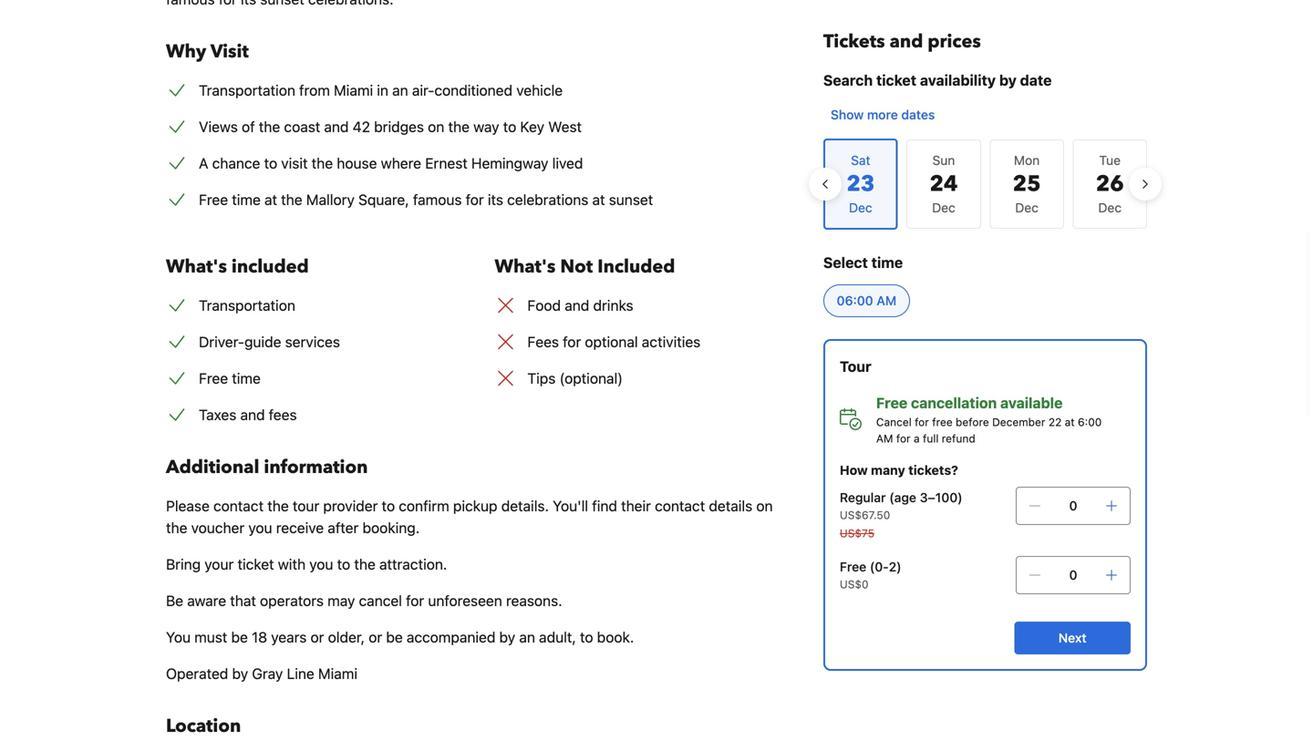 Task type: describe. For each thing, give the bounding box(es) containing it.
the left tour
[[268, 498, 289, 515]]

what's included
[[166, 255, 309, 280]]

06:00
[[837, 293, 874, 308]]

time for free time
[[232, 370, 261, 387]]

2 contact from the left
[[655, 498, 705, 515]]

aware
[[187, 592, 226, 610]]

regular (age 3–100) us$67.50
[[840, 490, 963, 522]]

in
[[377, 82, 389, 99]]

must
[[194, 629, 227, 646]]

you'll
[[553, 498, 588, 515]]

mallory
[[306, 191, 355, 208]]

tue 26 dec
[[1096, 153, 1124, 215]]

conditioned
[[435, 82, 513, 99]]

us$0
[[840, 578, 869, 591]]

refund
[[942, 432, 976, 445]]

free for free time
[[199, 370, 228, 387]]

you
[[166, 629, 191, 646]]

sunset
[[609, 191, 653, 208]]

and for taxes and fees
[[240, 406, 265, 424]]

that
[[230, 592, 256, 610]]

to left key
[[503, 118, 517, 135]]

a chance to visit the house where ernest hemingway lived
[[199, 155, 583, 172]]

hemingway
[[472, 155, 549, 172]]

included
[[598, 255, 675, 280]]

west
[[548, 118, 582, 135]]

1 vertical spatial miami
[[318, 665, 358, 683]]

1 horizontal spatial at
[[593, 191, 605, 208]]

2 be from the left
[[386, 629, 403, 646]]

the right of at the left top of the page
[[259, 118, 280, 135]]

select
[[824, 254, 868, 271]]

1 or from the left
[[311, 629, 324, 646]]

tickets
[[824, 29, 885, 54]]

42
[[353, 118, 370, 135]]

dec for 24
[[932, 200, 956, 215]]

unforeseen
[[428, 592, 502, 610]]

operated by gray line miami
[[166, 665, 358, 683]]

tue
[[1100, 153, 1121, 168]]

additional
[[166, 455, 259, 480]]

the left the way
[[448, 118, 470, 135]]

older,
[[328, 629, 365, 646]]

what's not included
[[495, 255, 675, 280]]

sun
[[933, 153, 955, 168]]

to inside please contact the tour provider to confirm pickup details. you'll find their contact details on the voucher you receive after booking.
[[382, 498, 395, 515]]

available
[[1001, 395, 1063, 412]]

line
[[287, 665, 314, 683]]

driver-
[[199, 333, 244, 351]]

lived
[[552, 155, 583, 172]]

many
[[871, 463, 906, 478]]

sun 24 dec
[[930, 153, 958, 215]]

find
[[592, 498, 617, 515]]

drinks
[[593, 297, 634, 314]]

visit
[[211, 39, 249, 64]]

free for free cancellation available cancel for free before december 22 at 6:00 am for a full refund
[[877, 395, 908, 412]]

before
[[956, 416, 989, 429]]

its
[[488, 191, 503, 208]]

time for free time at the mallory square, famous for its celebrations at sunset
[[232, 191, 261, 208]]

additional information
[[166, 455, 368, 480]]

views
[[199, 118, 238, 135]]

and for tickets and prices
[[890, 29, 924, 54]]

to left visit
[[264, 155, 277, 172]]

1 vertical spatial ticket
[[238, 556, 274, 573]]

food and drinks
[[528, 297, 634, 314]]

details
[[709, 498, 753, 515]]

air-
[[412, 82, 435, 99]]

provider
[[323, 498, 378, 515]]

optional
[[585, 333, 638, 351]]

ernest
[[425, 155, 468, 172]]

what's for what's included
[[166, 255, 227, 280]]

adult,
[[539, 629, 576, 646]]

you inside please contact the tour provider to confirm pickup details. you'll find their contact details on the voucher you receive after booking.
[[248, 519, 272, 537]]

vehicle
[[517, 82, 563, 99]]

how many tickets?
[[840, 463, 959, 478]]

and for food and drinks
[[565, 297, 590, 314]]

availability
[[920, 72, 996, 89]]

transportation for transportation from miami in an air-conditioned vehicle
[[199, 82, 295, 99]]

driver-guide services
[[199, 333, 340, 351]]

receive
[[276, 519, 324, 537]]

prices
[[928, 29, 981, 54]]

please
[[166, 498, 210, 515]]

for up a
[[915, 416, 929, 429]]

free (0-2) us$0
[[840, 560, 902, 591]]

years
[[271, 629, 307, 646]]

taxes and fees
[[199, 406, 297, 424]]

voucher
[[191, 519, 245, 537]]

dec for 25
[[1016, 200, 1039, 215]]

us$67.50
[[840, 509, 891, 522]]

25
[[1013, 169, 1041, 199]]

bring
[[166, 556, 201, 573]]

the up be aware that operators may cancel for unforeseen reasons.
[[354, 556, 376, 573]]

0 vertical spatial on
[[428, 118, 445, 135]]

free for free (0-2) us$0
[[840, 560, 867, 575]]

reasons.
[[506, 592, 562, 610]]

key
[[520, 118, 545, 135]]

operators
[[260, 592, 324, 610]]

food
[[528, 297, 561, 314]]

not
[[560, 255, 593, 280]]

december
[[993, 416, 1046, 429]]

free for free time at the mallory square, famous for its celebrations at sunset
[[199, 191, 228, 208]]

be
[[166, 592, 183, 610]]



Task type: vqa. For each thing, say whether or not it's contained in the screenshot.
left the to
no



Task type: locate. For each thing, give the bounding box(es) containing it.
1 horizontal spatial on
[[757, 498, 773, 515]]

1 horizontal spatial be
[[386, 629, 403, 646]]

on right bridges
[[428, 118, 445, 135]]

on right details
[[757, 498, 773, 515]]

dec down the 26
[[1099, 200, 1122, 215]]

celebrations
[[507, 191, 589, 208]]

details.
[[501, 498, 549, 515]]

an right in
[[392, 82, 408, 99]]

0 vertical spatial time
[[232, 191, 261, 208]]

2 dec from the left
[[1016, 200, 1039, 215]]

0 vertical spatial an
[[392, 82, 408, 99]]

miami right line
[[318, 665, 358, 683]]

0 horizontal spatial you
[[248, 519, 272, 537]]

1 horizontal spatial dec
[[1016, 200, 1039, 215]]

free
[[199, 191, 228, 208], [199, 370, 228, 387], [877, 395, 908, 412], [840, 560, 867, 575]]

am right 06:00 on the top right of page
[[877, 293, 897, 308]]

an
[[392, 82, 408, 99], [519, 629, 535, 646]]

to down "after"
[[337, 556, 350, 573]]

1 vertical spatial by
[[500, 629, 516, 646]]

3 dec from the left
[[1099, 200, 1122, 215]]

free down 'a'
[[199, 191, 228, 208]]

an left adult,
[[519, 629, 535, 646]]

(age
[[890, 490, 917, 505]]

tips (optional)
[[528, 370, 623, 387]]

18
[[252, 629, 267, 646]]

ticket
[[877, 72, 917, 89], [238, 556, 274, 573]]

fees for optional activities
[[528, 333, 701, 351]]

region containing 24
[[809, 131, 1162, 237]]

you right with
[[309, 556, 333, 573]]

1 dec from the left
[[932, 200, 956, 215]]

region
[[809, 131, 1162, 237]]

may
[[328, 592, 355, 610]]

for right fees
[[563, 333, 581, 351]]

2 horizontal spatial by
[[1000, 72, 1017, 89]]

at
[[265, 191, 277, 208], [593, 191, 605, 208], [1065, 416, 1075, 429]]

24
[[930, 169, 958, 199]]

or right the older,
[[369, 629, 382, 646]]

0 vertical spatial transportation
[[199, 82, 295, 99]]

you left receive
[[248, 519, 272, 537]]

1 vertical spatial transportation
[[199, 297, 295, 314]]

contact up voucher
[[213, 498, 264, 515]]

0 horizontal spatial by
[[232, 665, 248, 683]]

2 or from the left
[[369, 629, 382, 646]]

mon 25 dec
[[1013, 153, 1041, 215]]

2 horizontal spatial dec
[[1099, 200, 1122, 215]]

with
[[278, 556, 306, 573]]

2 what's from the left
[[495, 255, 556, 280]]

dec down 24
[[932, 200, 956, 215]]

free cancellation available cancel for free before december 22 at 6:00 am for a full refund
[[877, 395, 1102, 445]]

1 vertical spatial time
[[872, 254, 903, 271]]

or
[[311, 629, 324, 646], [369, 629, 382, 646]]

search ticket availability by date
[[824, 72, 1052, 89]]

the
[[259, 118, 280, 135], [448, 118, 470, 135], [312, 155, 333, 172], [281, 191, 303, 208], [268, 498, 289, 515], [166, 519, 187, 537], [354, 556, 376, 573]]

transportation from miami in an air-conditioned vehicle
[[199, 82, 563, 99]]

dec inside sun 24 dec
[[932, 200, 956, 215]]

dec down 25
[[1016, 200, 1039, 215]]

way
[[474, 118, 499, 135]]

2 vertical spatial time
[[232, 370, 261, 387]]

location
[[166, 714, 241, 739]]

1 vertical spatial 0
[[1070, 568, 1078, 583]]

free up cancel
[[877, 395, 908, 412]]

dec
[[932, 200, 956, 215], [1016, 200, 1039, 215], [1099, 200, 1122, 215]]

free up us$0
[[840, 560, 867, 575]]

taxes
[[199, 406, 237, 424]]

for left the its
[[466, 191, 484, 208]]

dec inside tue 26 dec
[[1099, 200, 1122, 215]]

tickets?
[[909, 463, 959, 478]]

1 0 from the top
[[1070, 499, 1078, 514]]

coast
[[284, 118, 320, 135]]

0 vertical spatial 0
[[1070, 499, 1078, 514]]

0 vertical spatial by
[[1000, 72, 1017, 89]]

more
[[867, 107, 898, 122]]

free
[[932, 416, 953, 429]]

26
[[1096, 169, 1124, 199]]

views of the coast and 42 bridges on the way to key west
[[199, 118, 582, 135]]

ticket left with
[[238, 556, 274, 573]]

1 transportation from the top
[[199, 82, 295, 99]]

0 horizontal spatial contact
[[213, 498, 264, 515]]

for left a
[[897, 432, 911, 445]]

of
[[242, 118, 255, 135]]

and left prices
[[890, 29, 924, 54]]

gray
[[252, 665, 283, 683]]

1 vertical spatial on
[[757, 498, 773, 515]]

0 vertical spatial am
[[877, 293, 897, 308]]

2)
[[889, 560, 902, 575]]

visit
[[281, 155, 308, 172]]

1 horizontal spatial what's
[[495, 255, 556, 280]]

by left date
[[1000, 72, 1017, 89]]

1 horizontal spatial contact
[[655, 498, 705, 515]]

accompanied
[[407, 629, 496, 646]]

why
[[166, 39, 206, 64]]

full
[[923, 432, 939, 445]]

0 vertical spatial ticket
[[877, 72, 917, 89]]

services
[[285, 333, 340, 351]]

house
[[337, 155, 377, 172]]

your
[[205, 556, 234, 573]]

0 horizontal spatial on
[[428, 118, 445, 135]]

0 vertical spatial miami
[[334, 82, 373, 99]]

be left 18
[[231, 629, 248, 646]]

where
[[381, 155, 421, 172]]

for right cancel
[[406, 592, 424, 610]]

be down cancel
[[386, 629, 403, 646]]

book.
[[597, 629, 634, 646]]

dec for 26
[[1099, 200, 1122, 215]]

1 horizontal spatial ticket
[[877, 72, 917, 89]]

miami left in
[[334, 82, 373, 99]]

at left the sunset
[[593, 191, 605, 208]]

0 horizontal spatial dec
[[932, 200, 956, 215]]

the down visit
[[281, 191, 303, 208]]

on inside please contact the tour provider to confirm pickup details. you'll find their contact details on the voucher you receive after booking.
[[757, 498, 773, 515]]

time
[[232, 191, 261, 208], [872, 254, 903, 271], [232, 370, 261, 387]]

by down reasons.
[[500, 629, 516, 646]]

attraction.
[[379, 556, 447, 573]]

0 for free (0-2)
[[1070, 568, 1078, 583]]

transportation down what's included
[[199, 297, 295, 314]]

2 horizontal spatial at
[[1065, 416, 1075, 429]]

1 horizontal spatial by
[[500, 629, 516, 646]]

0 horizontal spatial ticket
[[238, 556, 274, 573]]

mon
[[1014, 153, 1040, 168]]

and left fees
[[240, 406, 265, 424]]

3–100)
[[920, 490, 963, 505]]

how
[[840, 463, 868, 478]]

why visit
[[166, 39, 249, 64]]

tour
[[293, 498, 320, 515]]

free inside free cancellation available cancel for free before december 22 at 6:00 am for a full refund
[[877, 395, 908, 412]]

1 horizontal spatial an
[[519, 629, 535, 646]]

select time
[[824, 254, 903, 271]]

0 horizontal spatial or
[[311, 629, 324, 646]]

us$75
[[840, 527, 875, 540]]

what's left included
[[166, 255, 227, 280]]

contact right the their
[[655, 498, 705, 515]]

transportation up of at the left top of the page
[[199, 82, 295, 99]]

and left 42
[[324, 118, 349, 135]]

0 horizontal spatial an
[[392, 82, 408, 99]]

1 be from the left
[[231, 629, 248, 646]]

next button
[[1015, 622, 1131, 655]]

on
[[428, 118, 445, 135], [757, 498, 773, 515]]

to up the "booking."
[[382, 498, 395, 515]]

by
[[1000, 72, 1017, 89], [500, 629, 516, 646], [232, 665, 248, 683]]

date
[[1020, 72, 1052, 89]]

for
[[466, 191, 484, 208], [563, 333, 581, 351], [915, 416, 929, 429], [897, 432, 911, 445], [406, 592, 424, 610]]

the down please
[[166, 519, 187, 537]]

1 what's from the left
[[166, 255, 227, 280]]

at inside free cancellation available cancel for free before december 22 at 6:00 am for a full refund
[[1065, 416, 1075, 429]]

free inside free (0-2) us$0
[[840, 560, 867, 575]]

be aware that operators may cancel for unforeseen reasons.
[[166, 592, 562, 610]]

chance
[[212, 155, 260, 172]]

time down chance
[[232, 191, 261, 208]]

cancellation
[[911, 395, 997, 412]]

1 vertical spatial am
[[877, 432, 893, 445]]

(0-
[[870, 560, 889, 575]]

to left book.
[[580, 629, 593, 646]]

2 vertical spatial by
[[232, 665, 248, 683]]

tickets and prices
[[824, 29, 981, 54]]

am down cancel
[[877, 432, 893, 445]]

what's for what's not included
[[495, 255, 556, 280]]

show more dates
[[831, 107, 935, 122]]

2 0 from the top
[[1070, 568, 1078, 583]]

and right food
[[565, 297, 590, 314]]

a
[[199, 155, 208, 172]]

0 horizontal spatial be
[[231, 629, 248, 646]]

am inside free cancellation available cancel for free before december 22 at 6:00 am for a full refund
[[877, 432, 893, 445]]

0 horizontal spatial what's
[[166, 255, 227, 280]]

transportation for transportation
[[199, 297, 295, 314]]

transportation
[[199, 82, 295, 99], [199, 297, 295, 314]]

dec inside mon 25 dec
[[1016, 200, 1039, 215]]

regular
[[840, 490, 886, 505]]

1 vertical spatial you
[[309, 556, 333, 573]]

2 transportation from the top
[[199, 297, 295, 314]]

6:00
[[1078, 416, 1102, 429]]

fees
[[528, 333, 559, 351]]

information
[[264, 455, 368, 480]]

1 horizontal spatial you
[[309, 556, 333, 573]]

1 horizontal spatial or
[[369, 629, 382, 646]]

at right 22
[[1065, 416, 1075, 429]]

ticket up show more dates
[[877, 72, 917, 89]]

a
[[914, 432, 920, 445]]

the right visit
[[312, 155, 333, 172]]

confirm
[[399, 498, 449, 515]]

time up taxes and fees on the bottom of page
[[232, 370, 261, 387]]

what's
[[166, 255, 227, 280], [495, 255, 556, 280]]

1 vertical spatial an
[[519, 629, 535, 646]]

at left mallory
[[265, 191, 277, 208]]

guide
[[244, 333, 281, 351]]

after
[[328, 519, 359, 537]]

or right years
[[311, 629, 324, 646]]

0 for regular (age 3–100)
[[1070, 499, 1078, 514]]

what's up food
[[495, 255, 556, 280]]

time right select
[[872, 254, 903, 271]]

time for select time
[[872, 254, 903, 271]]

1 contact from the left
[[213, 498, 264, 515]]

0 horizontal spatial at
[[265, 191, 277, 208]]

0 vertical spatial you
[[248, 519, 272, 537]]

by left "gray"
[[232, 665, 248, 683]]

operated
[[166, 665, 228, 683]]

included
[[232, 255, 309, 280]]

free up taxes
[[199, 370, 228, 387]]



